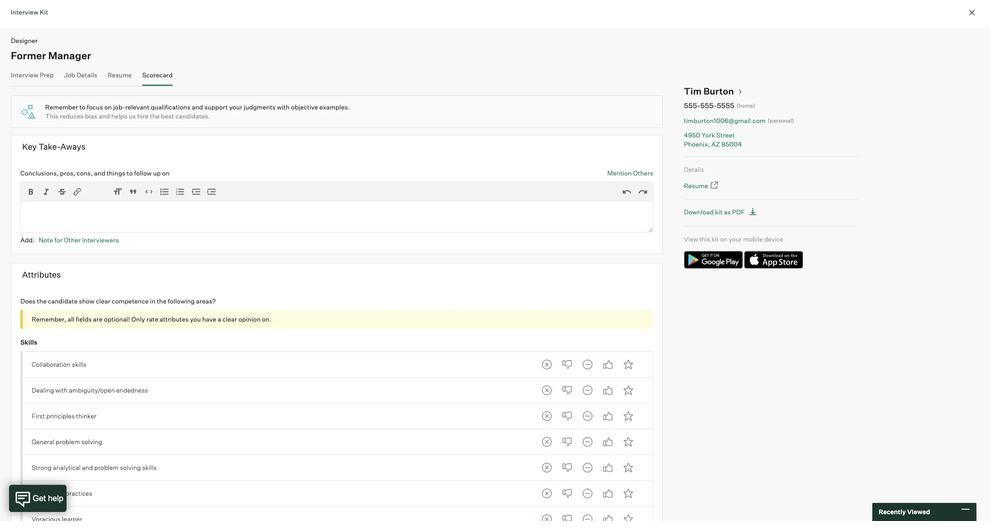 Task type: locate. For each thing, give the bounding box(es) containing it.
your left 'mobile'
[[729, 235, 742, 243]]

details down phoenix, on the right top
[[684, 166, 704, 173]]

1 vertical spatial best
[[51, 490, 64, 498]]

no image
[[558, 356, 576, 374], [558, 408, 576, 426], [558, 433, 576, 451], [558, 459, 576, 477], [558, 485, 576, 503]]

on
[[104, 103, 112, 111], [162, 169, 170, 177], [720, 235, 728, 243]]

on inside remember to focus on job-relevant qualifications and support your judgments with objective examples. this reduces bias and helps us hire the best candidates.
[[104, 103, 112, 111]]

1 horizontal spatial best
[[161, 112, 174, 120]]

555- down tim burton link
[[701, 101, 717, 110]]

3 yes image from the top
[[599, 408, 617, 426]]

problem right analytical
[[94, 464, 119, 472]]

4 strong yes image from the top
[[619, 433, 637, 451]]

3 definitely not image from the top
[[538, 485, 556, 503]]

1 vertical spatial skills
[[142, 464, 157, 472]]

your inside remember to focus on job-relevant qualifications and support your judgments with objective examples. this reduces bias and helps us hire the best candidates.
[[229, 103, 242, 111]]

designer
[[11, 37, 38, 44]]

2 definitely not button from the top
[[538, 382, 556, 400]]

2 yes button from the top
[[599, 382, 617, 400]]

strong yes button
[[619, 356, 637, 374], [619, 382, 637, 400], [619, 408, 637, 426], [619, 433, 637, 451], [619, 459, 637, 477], [619, 485, 637, 503], [619, 511, 637, 522]]

use of best practices
[[32, 490, 92, 498]]

to
[[79, 103, 85, 111], [127, 169, 133, 177]]

3 definitely not image from the top
[[538, 459, 556, 477]]

view this kit on your mobile device
[[684, 235, 784, 243]]

tab list for thinker
[[538, 408, 637, 426]]

3 strong yes button from the top
[[619, 408, 637, 426]]

1 horizontal spatial skills
[[142, 464, 157, 472]]

tim burton link
[[684, 85, 742, 97]]

details right job
[[77, 71, 97, 79]]

5 mixed button from the top
[[579, 459, 597, 477]]

fields
[[76, 316, 92, 323]]

us
[[129, 112, 136, 120]]

the right in
[[157, 297, 167, 305]]

6 strong yes image from the top
[[619, 511, 637, 522]]

resume link up the download
[[684, 181, 720, 191]]

0 horizontal spatial problem
[[56, 438, 80, 446]]

no image for and
[[558, 459, 576, 477]]

burton
[[704, 85, 734, 97]]

1 horizontal spatial resume link
[[684, 181, 720, 191]]

are
[[93, 316, 103, 323]]

mixed button
[[579, 356, 597, 374], [579, 382, 597, 400], [579, 408, 597, 426], [579, 433, 597, 451], [579, 459, 597, 477], [579, 485, 597, 503], [579, 511, 597, 522]]

1 interview from the top
[[11, 8, 38, 16]]

clear right a
[[223, 316, 237, 323]]

download kit as pdf link
[[684, 206, 760, 218]]

0 horizontal spatial to
[[79, 103, 85, 111]]

7 definitely not button from the top
[[538, 511, 556, 522]]

0 vertical spatial resume link
[[108, 71, 132, 84]]

close image
[[967, 7, 978, 18]]

yes image
[[599, 356, 617, 374], [599, 382, 617, 400], [599, 408, 617, 426], [599, 459, 617, 477], [599, 485, 617, 503], [599, 511, 617, 522]]

1 vertical spatial solving
[[120, 464, 141, 472]]

manager
[[48, 49, 91, 61]]

1 yes image from the top
[[599, 356, 617, 374]]

2 interview from the top
[[11, 71, 38, 79]]

1 vertical spatial mixed image
[[579, 382, 597, 400]]

1 definitely not image from the top
[[538, 408, 556, 426]]

definitely not image for dealing with ambiguity/open endedness
[[538, 382, 556, 400]]

best down qualifications
[[161, 112, 174, 120]]

4 mixed image from the top
[[579, 511, 597, 522]]

0 vertical spatial resume
[[108, 71, 132, 79]]

kit
[[715, 208, 723, 216], [712, 235, 719, 243]]

5 no button from the top
[[558, 459, 576, 477]]

7 tab list from the top
[[538, 511, 637, 522]]

this
[[45, 112, 58, 120]]

on left job-
[[104, 103, 112, 111]]

3 no button from the top
[[558, 408, 576, 426]]

clear right show
[[96, 297, 110, 305]]

0 vertical spatial best
[[161, 112, 174, 120]]

3 strong yes image from the top
[[619, 408, 637, 426]]

yes button
[[599, 356, 617, 374], [599, 382, 617, 400], [599, 408, 617, 426], [599, 433, 617, 451], [599, 459, 617, 477], [599, 485, 617, 503], [599, 511, 617, 522]]

3 mixed image from the top
[[579, 485, 597, 503]]

1 vertical spatial no image
[[558, 511, 576, 522]]

mobile
[[743, 235, 763, 243]]

1 horizontal spatial problem
[[94, 464, 119, 472]]

on right this
[[720, 235, 728, 243]]

1 vertical spatial clear
[[223, 316, 237, 323]]

and
[[192, 103, 203, 111], [99, 112, 110, 120], [94, 169, 105, 177], [82, 464, 93, 472]]

555-
[[684, 101, 701, 110], [701, 101, 717, 110]]

3 tab list from the top
[[538, 408, 637, 426]]

2 definitely not image from the top
[[538, 433, 556, 451]]

pdf
[[732, 208, 745, 216]]

6 tab list from the top
[[538, 485, 637, 503]]

2 mixed image from the top
[[579, 459, 597, 477]]

definitely not image
[[538, 356, 556, 374], [538, 382, 556, 400], [538, 485, 556, 503], [538, 511, 556, 522]]

0 vertical spatial no image
[[558, 382, 576, 400]]

solving
[[81, 438, 102, 446], [120, 464, 141, 472]]

5 strong yes image from the top
[[619, 459, 637, 477]]

definitely not button for best
[[538, 485, 556, 503]]

in
[[150, 297, 156, 305]]

tab list
[[538, 356, 637, 374], [538, 382, 637, 400], [538, 408, 637, 426], [538, 433, 637, 451], [538, 459, 637, 477], [538, 485, 637, 503], [538, 511, 637, 522]]

definitely not image for collaboration skills
[[538, 356, 556, 374]]

download kit as pdf
[[684, 208, 745, 216]]

use
[[32, 490, 43, 498]]

4 no button from the top
[[558, 433, 576, 451]]

1 definitely not image from the top
[[538, 356, 556, 374]]

0 vertical spatial mixed image
[[579, 356, 597, 374]]

None text field
[[20, 201, 654, 233]]

resume link up job-
[[108, 71, 132, 84]]

1 vertical spatial resume link
[[684, 181, 720, 191]]

1 vertical spatial definitely not image
[[538, 433, 556, 451]]

1 horizontal spatial resume
[[684, 182, 708, 190]]

0 horizontal spatial clear
[[96, 297, 110, 305]]

0 horizontal spatial on
[[104, 103, 112, 111]]

dealing
[[32, 387, 54, 394]]

on for view
[[720, 235, 728, 243]]

areas?
[[196, 297, 216, 305]]

0 vertical spatial to
[[79, 103, 85, 111]]

interview left kit
[[11, 8, 38, 16]]

2 yes image from the top
[[599, 382, 617, 400]]

does the candidate show clear competence in the following areas?
[[20, 297, 216, 305]]

1 vertical spatial details
[[684, 166, 704, 173]]

the
[[150, 112, 160, 120], [37, 297, 47, 305], [157, 297, 167, 305]]

this
[[700, 235, 710, 243]]

interview
[[11, 8, 38, 16], [11, 71, 38, 79]]

4 yes button from the top
[[599, 433, 617, 451]]

judgments
[[244, 103, 276, 111]]

problem
[[56, 438, 80, 446], [94, 464, 119, 472]]

resume up the download
[[684, 182, 708, 190]]

4 definitely not button from the top
[[538, 433, 556, 451]]

no button
[[558, 356, 576, 374], [558, 382, 576, 400], [558, 408, 576, 426], [558, 433, 576, 451], [558, 459, 576, 477], [558, 485, 576, 503], [558, 511, 576, 522]]

the right the hire
[[150, 112, 160, 120]]

0 vertical spatial skills
[[72, 361, 86, 369]]

0 vertical spatial kit
[[715, 208, 723, 216]]

6 mixed button from the top
[[579, 485, 597, 503]]

best right of
[[51, 490, 64, 498]]

reduces
[[60, 112, 84, 120]]

on right up at the top
[[162, 169, 170, 177]]

definitely not button for and
[[538, 459, 556, 477]]

as
[[724, 208, 731, 216]]

mixed button for and
[[579, 459, 597, 477]]

aways
[[60, 142, 86, 152]]

with left objective
[[277, 103, 290, 111]]

candidates.
[[175, 112, 210, 120]]

0 horizontal spatial with
[[55, 387, 68, 394]]

2 555- from the left
[[701, 101, 717, 110]]

job-
[[113, 103, 125, 111]]

mixed button for ambiguity/open
[[579, 382, 597, 400]]

2 tab list from the top
[[538, 382, 637, 400]]

2 strong yes button from the top
[[619, 382, 637, 400]]

4 yes image from the top
[[599, 459, 617, 477]]

to left focus
[[79, 103, 85, 111]]

3 yes button from the top
[[599, 408, 617, 426]]

best
[[161, 112, 174, 120], [51, 490, 64, 498]]

mixed button for solving
[[579, 433, 597, 451]]

1 vertical spatial problem
[[94, 464, 119, 472]]

0 vertical spatial your
[[229, 103, 242, 111]]

mixed image for solving
[[579, 433, 597, 451]]

scorecard link
[[142, 71, 173, 84]]

of
[[44, 490, 50, 498]]

1 horizontal spatial with
[[277, 103, 290, 111]]

tab list for and
[[538, 459, 637, 477]]

and up candidates.
[[192, 103, 203, 111]]

1 horizontal spatial details
[[684, 166, 704, 173]]

4 mixed button from the top
[[579, 433, 597, 451]]

problem right general
[[56, 438, 80, 446]]

2 definitely not image from the top
[[538, 382, 556, 400]]

1 mixed image from the top
[[579, 408, 597, 426]]

5 strong yes button from the top
[[619, 459, 637, 477]]

2 vertical spatial on
[[720, 235, 728, 243]]

thinker
[[76, 413, 97, 420]]

3 no image from the top
[[558, 433, 576, 451]]

2 vertical spatial definitely not image
[[538, 459, 556, 477]]

1 horizontal spatial clear
[[223, 316, 237, 323]]

0 horizontal spatial skills
[[72, 361, 86, 369]]

mixed image
[[579, 408, 597, 426], [579, 459, 597, 477], [579, 485, 597, 503], [579, 511, 597, 522]]

with right dealing at bottom
[[55, 387, 68, 394]]

definitely not button for ambiguity/open
[[538, 382, 556, 400]]

2 no image from the top
[[558, 408, 576, 426]]

follow
[[134, 169, 152, 177]]

1 strong yes button from the top
[[619, 356, 637, 374]]

4950 york street phoenix, az 85004
[[684, 131, 742, 148]]

1 tab list from the top
[[538, 356, 637, 374]]

clear
[[96, 297, 110, 305], [223, 316, 237, 323]]

a
[[218, 316, 221, 323]]

1 vertical spatial on
[[162, 169, 170, 177]]

1 horizontal spatial solving
[[120, 464, 141, 472]]

no image
[[558, 382, 576, 400], [558, 511, 576, 522]]

with
[[277, 103, 290, 111], [55, 387, 68, 394]]

0 horizontal spatial your
[[229, 103, 242, 111]]

definitely not image for use of best practices
[[538, 485, 556, 503]]

definitely not button for solving
[[538, 433, 556, 451]]

strong yes image
[[619, 356, 637, 374], [619, 382, 637, 400], [619, 408, 637, 426], [619, 433, 637, 451], [619, 459, 637, 477], [619, 511, 637, 522]]

mixed button for best
[[579, 485, 597, 503]]

1 vertical spatial to
[[127, 169, 133, 177]]

5 tab list from the top
[[538, 459, 637, 477]]

6 definitely not button from the top
[[538, 485, 556, 503]]

others
[[633, 169, 654, 177]]

relevant
[[125, 103, 149, 111]]

yes image for ambiguity/open
[[599, 382, 617, 400]]

0 horizontal spatial details
[[77, 71, 97, 79]]

things
[[107, 169, 125, 177]]

no button for ambiguity/open
[[558, 382, 576, 400]]

2 strong yes image from the top
[[619, 382, 637, 400]]

interview prep
[[11, 71, 54, 79]]

no button for thinker
[[558, 408, 576, 426]]

2 mixed image from the top
[[579, 382, 597, 400]]

4 definitely not image from the top
[[538, 511, 556, 522]]

strong yes image for and
[[619, 459, 637, 477]]

yes button for and
[[599, 459, 617, 477]]

2 no image from the top
[[558, 511, 576, 522]]

yes button for best
[[599, 485, 617, 503]]

1 vertical spatial interview
[[11, 71, 38, 79]]

to left follow
[[127, 169, 133, 177]]

4 tab list from the top
[[538, 433, 637, 451]]

0 horizontal spatial resume link
[[108, 71, 132, 84]]

3 definitely not button from the top
[[538, 408, 556, 426]]

6 yes button from the top
[[599, 485, 617, 503]]

your right support
[[229, 103, 242, 111]]

rate
[[146, 316, 158, 323]]

0 vertical spatial problem
[[56, 438, 80, 446]]

5 definitely not button from the top
[[538, 459, 556, 477]]

definitely not image
[[538, 408, 556, 426], [538, 433, 556, 451], [538, 459, 556, 477]]

0 vertical spatial with
[[277, 103, 290, 111]]

resume up job-
[[108, 71, 132, 79]]

interview down 'former'
[[11, 71, 38, 79]]

2 mixed button from the top
[[579, 382, 597, 400]]

6 no button from the top
[[558, 485, 576, 503]]

resume link
[[108, 71, 132, 84], [684, 181, 720, 191]]

interview for interview kit
[[11, 8, 38, 16]]

3 mixed image from the top
[[579, 433, 597, 451]]

mixed image
[[579, 356, 597, 374], [579, 382, 597, 400], [579, 433, 597, 451]]

0 vertical spatial interview
[[11, 8, 38, 16]]

3 mixed button from the top
[[579, 408, 597, 426]]

0 vertical spatial solving
[[81, 438, 102, 446]]

have
[[202, 316, 216, 323]]

kit left as
[[715, 208, 723, 216]]

york
[[702, 131, 715, 139]]

6 strong yes button from the top
[[619, 485, 637, 503]]

2 vertical spatial mixed image
[[579, 433, 597, 451]]

focus
[[87, 103, 103, 111]]

opinion
[[239, 316, 261, 323]]

0 vertical spatial definitely not image
[[538, 408, 556, 426]]

show
[[79, 297, 95, 305]]

5 no image from the top
[[558, 485, 576, 503]]

1 horizontal spatial your
[[729, 235, 742, 243]]

555- down the tim on the top right
[[684, 101, 701, 110]]

tab list for ambiguity/open
[[538, 382, 637, 400]]

you
[[190, 316, 201, 323]]

1 vertical spatial your
[[729, 235, 742, 243]]

interview prep link
[[11, 71, 54, 84]]

kit right this
[[712, 235, 719, 243]]

5 yes image from the top
[[599, 485, 617, 503]]

7 no button from the top
[[558, 511, 576, 522]]

2 no button from the top
[[558, 382, 576, 400]]

pros,
[[60, 169, 75, 177]]

details inside job details "link"
[[77, 71, 97, 79]]

2 horizontal spatial on
[[720, 235, 728, 243]]

4 no image from the top
[[558, 459, 576, 477]]

1 no image from the top
[[558, 356, 576, 374]]

resume
[[108, 71, 132, 79], [684, 182, 708, 190]]

your
[[229, 103, 242, 111], [729, 235, 742, 243]]

no image for thinker
[[558, 408, 576, 426]]

street
[[717, 131, 735, 139]]

definitely not image for general problem solving
[[538, 433, 556, 451]]

up
[[153, 169, 161, 177]]

5 yes button from the top
[[599, 459, 617, 477]]

4 strong yes button from the top
[[619, 433, 637, 451]]

attributes
[[22, 270, 61, 280]]

0 vertical spatial details
[[77, 71, 97, 79]]

collaboration skills
[[32, 361, 86, 369]]

1 no image from the top
[[558, 382, 576, 400]]

tim burton 555-555-5555 (home)
[[684, 85, 755, 110]]

for
[[54, 236, 63, 244]]

key take-aways
[[22, 142, 86, 152]]

prep
[[40, 71, 54, 79]]

0 vertical spatial on
[[104, 103, 112, 111]]

strong yes button for ambiguity/open
[[619, 382, 637, 400]]



Task type: vqa. For each thing, say whether or not it's contained in the screenshot.
the rank
no



Task type: describe. For each thing, give the bounding box(es) containing it.
no button for and
[[558, 459, 576, 477]]

note for other interviewers link
[[39, 236, 119, 244]]

bias
[[85, 112, 97, 120]]

mention
[[608, 169, 632, 177]]

remember
[[45, 103, 78, 111]]

1 vertical spatial kit
[[712, 235, 719, 243]]

yes image for and
[[599, 459, 617, 477]]

1 horizontal spatial to
[[127, 169, 133, 177]]

ambiguity/open
[[69, 387, 115, 394]]

no image for first no button from the bottom of the page
[[558, 511, 576, 522]]

mixed image for strong analytical and problem solving skills
[[579, 459, 597, 477]]

strong yes button for and
[[619, 459, 637, 477]]

first
[[32, 413, 45, 420]]

strong yes image for solving
[[619, 433, 637, 451]]

strong yes image for ambiguity/open
[[619, 382, 637, 400]]

candidate
[[48, 297, 78, 305]]

all
[[68, 316, 74, 323]]

analytical
[[53, 464, 81, 472]]

recently
[[879, 509, 906, 516]]

yes button for ambiguity/open
[[599, 382, 617, 400]]

remember to focus on job-relevant qualifications and support your judgments with objective examples. this reduces bias and helps us hire the best candidates.
[[45, 103, 350, 120]]

timburton1006@gmail.com (personal)
[[684, 117, 794, 124]]

best inside remember to focus on job-relevant qualifications and support your judgments with objective examples. this reduces bias and helps us hire the best candidates.
[[161, 112, 174, 120]]

first principles thinker
[[32, 413, 97, 420]]

examples.
[[320, 103, 350, 111]]

definitely not image for strong analytical and problem solving skills
[[538, 459, 556, 477]]

strong yes button for thinker
[[619, 408, 637, 426]]

note
[[39, 236, 53, 244]]

mixed button for thinker
[[579, 408, 597, 426]]

other
[[64, 236, 81, 244]]

endedness
[[116, 387, 148, 394]]

1 strong yes image from the top
[[619, 356, 637, 374]]

tab list for solving
[[538, 433, 637, 451]]

interview kit
[[11, 8, 48, 16]]

strong yes image for thinker
[[619, 408, 637, 426]]

viewed
[[908, 509, 930, 516]]

job
[[64, 71, 75, 79]]

recently viewed
[[879, 509, 930, 516]]

yes image for best
[[599, 485, 617, 503]]

no image for no button for ambiguity/open
[[558, 382, 576, 400]]

conclusions, pros, cons, and things to follow up on
[[20, 169, 170, 177]]

no button for solving
[[558, 433, 576, 451]]

collaboration
[[32, 361, 71, 369]]

1 horizontal spatial on
[[162, 169, 170, 177]]

with inside remember to focus on job-relevant qualifications and support your judgments with objective examples. this reduces bias and helps us hire the best candidates.
[[277, 103, 290, 111]]

yes button for thinker
[[599, 408, 617, 426]]

1 vertical spatial resume
[[684, 182, 708, 190]]

scorecard
[[142, 71, 173, 79]]

no image for best
[[558, 485, 576, 503]]

optional!
[[104, 316, 130, 323]]

view
[[684, 235, 698, 243]]

following
[[168, 297, 195, 305]]

mention others
[[608, 169, 654, 177]]

4950
[[684, 131, 701, 139]]

strong
[[32, 464, 52, 472]]

85004
[[722, 140, 742, 148]]

job details link
[[64, 71, 97, 84]]

cons,
[[77, 169, 93, 177]]

strong yes button for solving
[[619, 433, 637, 451]]

only
[[131, 316, 145, 323]]

7 mixed button from the top
[[579, 511, 597, 522]]

general
[[32, 438, 54, 446]]

and right analytical
[[82, 464, 93, 472]]

phoenix,
[[684, 140, 710, 148]]

dealing with ambiguity/open endedness
[[32, 387, 148, 394]]

1 vertical spatial with
[[55, 387, 68, 394]]

take-
[[38, 142, 60, 152]]

definitely not image for first principles thinker
[[538, 408, 556, 426]]

yes image for thinker
[[599, 408, 617, 426]]

kit
[[40, 8, 48, 16]]

strong yes button for best
[[619, 485, 637, 503]]

device
[[765, 235, 784, 243]]

and right cons,
[[94, 169, 105, 177]]

0 horizontal spatial solving
[[81, 438, 102, 446]]

definitely not button for thinker
[[538, 408, 556, 426]]

no button for best
[[558, 485, 576, 503]]

1 yes button from the top
[[599, 356, 617, 374]]

download
[[684, 208, 714, 216]]

1 mixed image from the top
[[579, 356, 597, 374]]

on.
[[262, 316, 271, 323]]

principles
[[46, 413, 75, 420]]

mixed image for ambiguity/open
[[579, 382, 597, 400]]

attributes
[[160, 316, 189, 323]]

to inside remember to focus on job-relevant qualifications and support your judgments with objective examples. this reduces bias and helps us hire the best candidates.
[[79, 103, 85, 111]]

kit inside the 'download kit as pdf' link
[[715, 208, 723, 216]]

az
[[712, 140, 720, 148]]

tab list for best
[[538, 485, 637, 503]]

0 vertical spatial clear
[[96, 297, 110, 305]]

on for remember
[[104, 103, 112, 111]]

helps
[[111, 112, 127, 120]]

does
[[20, 297, 36, 305]]

general problem solving
[[32, 438, 102, 446]]

interviewers
[[82, 236, 119, 244]]

mixed image for use of best practices
[[579, 485, 597, 503]]

timburton1006@gmail.com
[[684, 117, 766, 124]]

yes image
[[599, 433, 617, 451]]

and down focus
[[99, 112, 110, 120]]

7 yes button from the top
[[599, 511, 617, 522]]

support
[[204, 103, 228, 111]]

yes button for solving
[[599, 433, 617, 451]]

qualifications
[[151, 103, 191, 111]]

(personal)
[[768, 117, 794, 124]]

1 mixed button from the top
[[579, 356, 597, 374]]

0 horizontal spatial resume
[[108, 71, 132, 79]]

6 yes image from the top
[[599, 511, 617, 522]]

tim
[[684, 85, 702, 97]]

7 strong yes button from the top
[[619, 511, 637, 522]]

objective
[[291, 103, 318, 111]]

strong yes image
[[619, 485, 637, 503]]

remember,
[[32, 316, 66, 323]]

timburton1006@gmail.com link
[[684, 116, 766, 125]]

5555
[[717, 101, 735, 110]]

0 horizontal spatial best
[[51, 490, 64, 498]]

(home)
[[737, 102, 755, 109]]

hire
[[137, 112, 149, 120]]

strong analytical and problem solving skills
[[32, 464, 157, 472]]

practices
[[65, 490, 92, 498]]

no image for solving
[[558, 433, 576, 451]]

the inside remember to focus on job-relevant qualifications and support your judgments with objective examples. this reduces bias and helps us hire the best candidates.
[[150, 112, 160, 120]]

competence
[[112, 297, 149, 305]]

add: note for other interviewers
[[20, 236, 119, 244]]

mixed image for first principles thinker
[[579, 408, 597, 426]]

interview for interview prep
[[11, 71, 38, 79]]

1 no button from the top
[[558, 356, 576, 374]]

1 555- from the left
[[684, 101, 701, 110]]

the right does
[[37, 297, 47, 305]]

1 definitely not button from the top
[[538, 356, 556, 374]]



